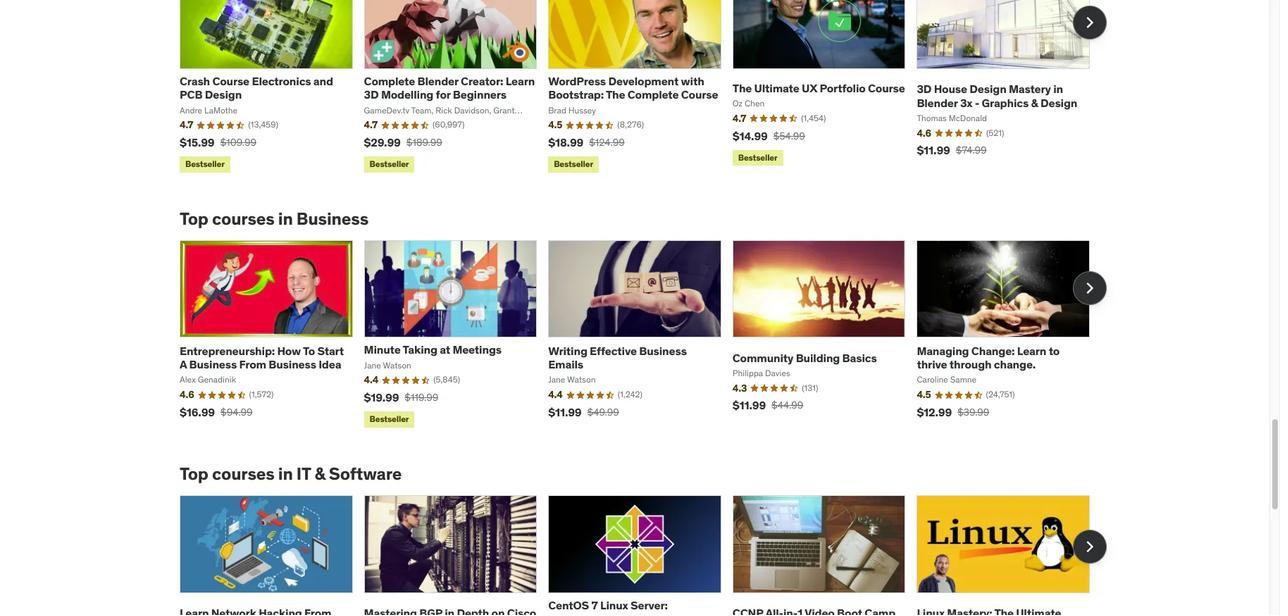 Task type: locate. For each thing, give the bounding box(es) containing it.
0 horizontal spatial blender
[[418, 74, 459, 88]]

entrepreneurship: how to start a business from business idea
[[180, 344, 344, 372]]

2 horizontal spatial design
[[1041, 96, 1078, 110]]

1 horizontal spatial to
[[1049, 344, 1060, 358]]

idea
[[319, 358, 341, 372]]

change:
[[972, 344, 1015, 358]]

to right change.
[[1049, 344, 1060, 358]]

2 carousel element from the top
[[180, 241, 1107, 430]]

the right bootstrap:
[[606, 88, 625, 102]]

managing
[[917, 344, 970, 358]]

complete left "with"
[[628, 88, 679, 102]]

community building basics link
[[733, 351, 877, 365]]

2 courses from the top
[[212, 463, 275, 485]]

graphics
[[982, 96, 1029, 110]]

3d left modelling
[[364, 88, 379, 102]]

alternative
[[549, 612, 606, 615]]

1 vertical spatial learn
[[1018, 344, 1047, 358]]

software
[[329, 463, 402, 485]]

0 vertical spatial learn
[[506, 74, 535, 88]]

the ultimate ux portfolio course link
[[733, 81, 906, 95]]

carousel element containing centos 7 linux server: alternative to red hat enterprise
[[180, 496, 1107, 615]]

0 vertical spatial &
[[1032, 96, 1039, 110]]

next image for managing change:  learn to thrive through change.
[[1079, 277, 1102, 299]]

0 vertical spatial blender
[[418, 74, 459, 88]]

to left red
[[608, 612, 619, 615]]

course right portfolio
[[868, 81, 906, 95]]

to
[[1049, 344, 1060, 358], [608, 612, 619, 615]]

complete
[[364, 74, 415, 88], [628, 88, 679, 102]]

3d house design mastery in blender 3x - graphics & design link
[[917, 82, 1078, 110]]

crash course electronics and pcb design link
[[180, 74, 333, 102]]

3d
[[917, 82, 932, 96], [364, 88, 379, 102]]

mastery
[[1009, 82, 1051, 96]]

the left ultimate
[[733, 81, 752, 95]]

1 horizontal spatial 3d
[[917, 82, 932, 96]]

building
[[796, 351, 840, 365]]

centos 7 linux server: alternative to red hat enterprise link
[[549, 598, 721, 615]]

thrive
[[917, 358, 948, 372]]

design
[[970, 82, 1007, 96], [205, 88, 242, 102], [1041, 96, 1078, 110]]

top for top courses in business
[[180, 208, 209, 229]]

from
[[239, 358, 266, 372]]

2 horizontal spatial course
[[868, 81, 906, 95]]

through
[[950, 358, 992, 372]]

crash
[[180, 74, 210, 88]]

0 vertical spatial to
[[1049, 344, 1060, 358]]

1 horizontal spatial blender
[[917, 96, 958, 110]]

1 vertical spatial in
[[278, 208, 293, 229]]

3 carousel element from the top
[[180, 496, 1107, 615]]

house
[[934, 82, 968, 96]]

complete blender creator: learn 3d modelling for beginners link
[[364, 74, 535, 102]]

minute
[[364, 343, 401, 357]]

1 horizontal spatial learn
[[1018, 344, 1047, 358]]

2 next image from the top
[[1079, 277, 1102, 299]]

1 vertical spatial blender
[[917, 96, 958, 110]]

0 vertical spatial courses
[[212, 208, 275, 229]]

in inside 3d house design mastery in blender 3x - graphics & design
[[1054, 82, 1064, 96]]

carousel element for top courses in it & software
[[180, 496, 1107, 615]]

complete inside wordpress development with bootstrap: the complete course
[[628, 88, 679, 102]]

1 horizontal spatial complete
[[628, 88, 679, 102]]

1 horizontal spatial course
[[681, 88, 719, 102]]

2 vertical spatial in
[[278, 463, 293, 485]]

& inside 3d house design mastery in blender 3x - graphics & design
[[1032, 96, 1039, 110]]

carousel element
[[180, 0, 1107, 175], [180, 241, 1107, 430], [180, 496, 1107, 615]]

learn
[[506, 74, 535, 88], [1018, 344, 1047, 358]]

carousel element for top courses in business
[[180, 241, 1107, 430]]

0 horizontal spatial learn
[[506, 74, 535, 88]]

& right graphics
[[1032, 96, 1039, 110]]

minute taking at meetings link
[[364, 343, 502, 357]]

1 vertical spatial next image
[[1079, 277, 1102, 299]]

portfolio
[[820, 81, 866, 95]]

for
[[436, 88, 451, 102]]

1 top from the top
[[180, 208, 209, 229]]

business
[[297, 208, 369, 229], [639, 344, 687, 358], [189, 358, 237, 372], [269, 358, 316, 372]]

next image
[[1079, 11, 1102, 34], [1079, 277, 1102, 299]]

courses for it
[[212, 463, 275, 485]]

0 horizontal spatial 3d
[[364, 88, 379, 102]]

carousel element containing minute taking at meetings
[[180, 241, 1107, 430]]

0 horizontal spatial course
[[212, 74, 250, 88]]

3d left house
[[917, 82, 932, 96]]

ultimate
[[755, 81, 800, 95]]

1 vertical spatial top
[[180, 463, 209, 485]]

centos
[[549, 598, 589, 612]]

0 horizontal spatial complete
[[364, 74, 415, 88]]

0 horizontal spatial design
[[205, 88, 242, 102]]

1 carousel element from the top
[[180, 0, 1107, 175]]

blender inside 3d house design mastery in blender 3x - graphics & design
[[917, 96, 958, 110]]

in
[[1054, 82, 1064, 96], [278, 208, 293, 229], [278, 463, 293, 485]]

0 vertical spatial in
[[1054, 82, 1064, 96]]

entrepreneurship: how to start a business from business idea link
[[180, 344, 344, 372]]

0 horizontal spatial to
[[608, 612, 619, 615]]

managing change:  learn to thrive through change. link
[[917, 344, 1060, 372]]

bootstrap:
[[549, 88, 604, 102]]

electronics
[[252, 74, 311, 88]]

course right development
[[681, 88, 719, 102]]

business inside writing effective business emails
[[639, 344, 687, 358]]

blender
[[418, 74, 459, 88], [917, 96, 958, 110]]

top
[[180, 208, 209, 229], [180, 463, 209, 485]]

writing
[[549, 344, 588, 358]]

2 vertical spatial carousel element
[[180, 496, 1107, 615]]

managing change:  learn to thrive through change.
[[917, 344, 1060, 372]]

complete left for
[[364, 74, 415, 88]]

1 vertical spatial courses
[[212, 463, 275, 485]]

1 vertical spatial carousel element
[[180, 241, 1107, 430]]

course
[[212, 74, 250, 88], [868, 81, 906, 95], [681, 88, 719, 102]]

1 horizontal spatial &
[[1032, 96, 1039, 110]]

course right crash
[[212, 74, 250, 88]]

0 vertical spatial next image
[[1079, 11, 1102, 34]]

crash course electronics and pcb design
[[180, 74, 333, 102]]

how
[[277, 344, 301, 358]]

1 vertical spatial to
[[608, 612, 619, 615]]

red
[[622, 612, 643, 615]]

0 horizontal spatial the
[[606, 88, 625, 102]]

courses
[[212, 208, 275, 229], [212, 463, 275, 485]]

0 vertical spatial top
[[180, 208, 209, 229]]

3x
[[961, 96, 973, 110]]

the inside wordpress development with bootstrap: the complete course
[[606, 88, 625, 102]]

&
[[1032, 96, 1039, 110], [315, 463, 325, 485]]

1 courses from the top
[[212, 208, 275, 229]]

& right it
[[315, 463, 325, 485]]

2 top from the top
[[180, 463, 209, 485]]

meetings
[[453, 343, 502, 357]]

0 vertical spatial carousel element
[[180, 0, 1107, 175]]

0 horizontal spatial &
[[315, 463, 325, 485]]

1 next image from the top
[[1079, 11, 1102, 34]]

beginners
[[453, 88, 507, 102]]

learn right change:
[[1018, 344, 1047, 358]]

the
[[733, 81, 752, 95], [606, 88, 625, 102]]

learn right creator:
[[506, 74, 535, 88]]



Task type: vqa. For each thing, say whether or not it's contained in the screenshot.
rightmost learn
yes



Task type: describe. For each thing, give the bounding box(es) containing it.
wordpress
[[549, 74, 606, 88]]

entrepreneurship:
[[180, 344, 275, 358]]

community
[[733, 351, 794, 365]]

creator:
[[461, 74, 503, 88]]

writing effective business emails
[[549, 344, 687, 372]]

minute taking at meetings
[[364, 343, 502, 357]]

hat
[[645, 612, 663, 615]]

learn inside managing change:  learn to thrive through change.
[[1018, 344, 1047, 358]]

top courses in it & software
[[180, 463, 402, 485]]

at
[[440, 343, 450, 357]]

3d inside 3d house design mastery in blender 3x - graphics & design
[[917, 82, 932, 96]]

with
[[681, 74, 705, 88]]

centos 7 linux server: alternative to red hat enterprise
[[549, 598, 721, 615]]

complete inside complete blender creator: learn 3d modelling for beginners
[[364, 74, 415, 88]]

top courses in business
[[180, 208, 369, 229]]

emails
[[549, 358, 584, 372]]

3d house design mastery in blender 3x - graphics & design
[[917, 82, 1078, 110]]

to inside managing change:  learn to thrive through change.
[[1049, 344, 1060, 358]]

in for it
[[278, 463, 293, 485]]

wordpress development with bootstrap: the complete course
[[549, 74, 719, 102]]

start
[[317, 344, 344, 358]]

modelling
[[381, 88, 434, 102]]

complete blender creator: learn 3d modelling for beginners
[[364, 74, 535, 102]]

in for business
[[278, 208, 293, 229]]

course inside crash course electronics and pcb design
[[212, 74, 250, 88]]

course inside wordpress development with bootstrap: the complete course
[[681, 88, 719, 102]]

next image
[[1079, 535, 1102, 558]]

community building basics
[[733, 351, 877, 365]]

enterprise
[[666, 612, 721, 615]]

development
[[609, 74, 679, 88]]

design inside crash course electronics and pcb design
[[205, 88, 242, 102]]

1 horizontal spatial design
[[970, 82, 1007, 96]]

change.
[[994, 358, 1036, 372]]

ux
[[802, 81, 818, 95]]

wordpress development with bootstrap: the complete course link
[[549, 74, 719, 102]]

carousel element containing crash course electronics and pcb design
[[180, 0, 1107, 175]]

taking
[[403, 343, 438, 357]]

7
[[592, 598, 598, 612]]

a
[[180, 358, 187, 372]]

writing effective business emails link
[[549, 344, 687, 372]]

basics
[[843, 351, 877, 365]]

next image for 3d house design mastery in blender 3x - graphics & design
[[1079, 11, 1102, 34]]

it
[[297, 463, 311, 485]]

and
[[314, 74, 333, 88]]

3d inside complete blender creator: learn 3d modelling for beginners
[[364, 88, 379, 102]]

the ultimate ux portfolio course
[[733, 81, 906, 95]]

learn inside complete blender creator: learn 3d modelling for beginners
[[506, 74, 535, 88]]

to inside centos 7 linux server: alternative to red hat enterprise
[[608, 612, 619, 615]]

courses for business
[[212, 208, 275, 229]]

server:
[[631, 598, 668, 612]]

to
[[303, 344, 315, 358]]

pcb
[[180, 88, 203, 102]]

linux
[[601, 598, 628, 612]]

-
[[975, 96, 980, 110]]

1 vertical spatial &
[[315, 463, 325, 485]]

1 horizontal spatial the
[[733, 81, 752, 95]]

effective
[[590, 344, 637, 358]]

blender inside complete blender creator: learn 3d modelling for beginners
[[418, 74, 459, 88]]

top for top courses in it & software
[[180, 463, 209, 485]]



